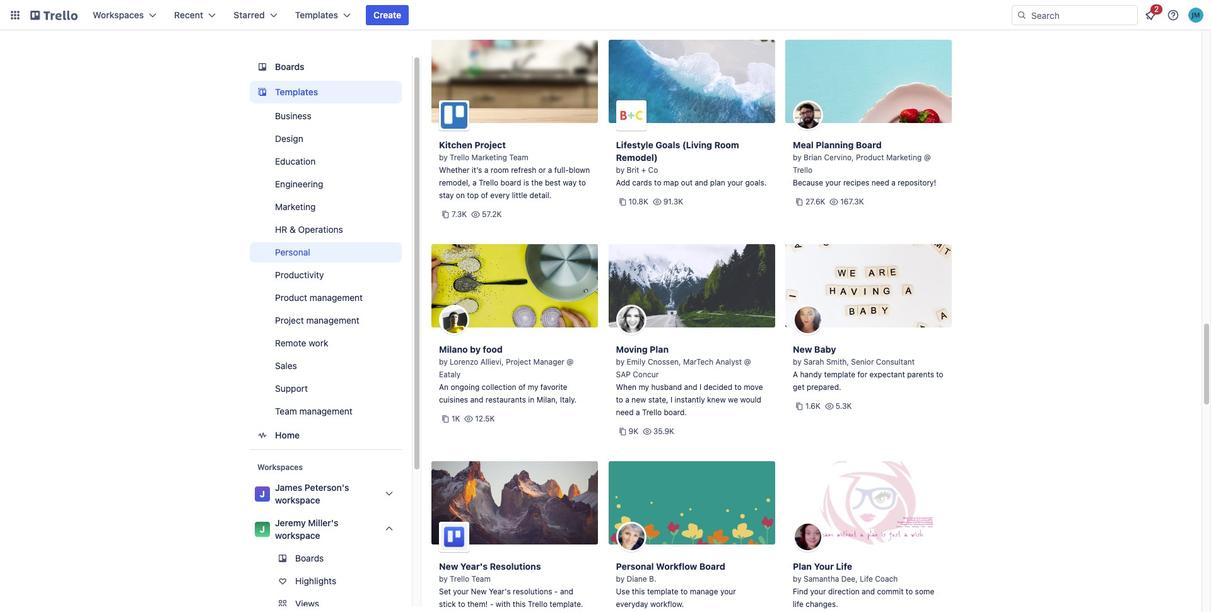 Task type: locate. For each thing, give the bounding box(es) containing it.
templates up business
[[275, 86, 318, 97]]

0 vertical spatial need
[[872, 178, 890, 187]]

9k
[[629, 427, 639, 436]]

1 horizontal spatial new
[[471, 587, 487, 596]]

j for jeremy
[[260, 524, 265, 534]]

1 horizontal spatial team
[[472, 574, 491, 584]]

a left the 'repository!'
[[892, 178, 896, 187]]

0 horizontal spatial life
[[836, 561, 853, 572]]

project up remote
[[275, 315, 304, 326]]

0 horizontal spatial board
[[700, 561, 726, 572]]

project management
[[275, 315, 360, 326]]

starred button
[[226, 5, 285, 25]]

highlights
[[295, 576, 336, 586]]

goals
[[656, 139, 680, 150]]

your left recipes
[[826, 178, 842, 187]]

1 vertical spatial management
[[306, 315, 360, 326]]

map
[[664, 178, 679, 187]]

would
[[740, 395, 762, 404]]

education link
[[250, 151, 402, 172]]

new for baby
[[793, 344, 812, 355]]

1 horizontal spatial workspaces
[[257, 463, 303, 472]]

add
[[616, 178, 630, 187]]

1 vertical spatial boards link
[[250, 548, 402, 569]]

0 vertical spatial workspace
[[275, 495, 320, 505]]

life
[[836, 561, 853, 572], [860, 574, 873, 584]]

1 vertical spatial i
[[671, 395, 673, 404]]

workspace for james
[[275, 495, 320, 505]]

1 vertical spatial of
[[519, 382, 526, 392]]

your right set
[[453, 587, 469, 596]]

7.3k
[[452, 210, 467, 219]]

new for year's
[[439, 561, 458, 572]]

need inside "moving plan by emily cnossen, martech analyst @ sap concur when my husband and i decided to move to a new state, i instantly knew we would need a trello board."
[[616, 408, 634, 417]]

- up template.
[[555, 587, 558, 596]]

i up board.
[[671, 395, 673, 404]]

2 horizontal spatial marketing
[[887, 153, 922, 162]]

template.
[[550, 599, 583, 609]]

0 horizontal spatial of
[[481, 191, 488, 200]]

workspace
[[275, 495, 320, 505], [275, 530, 320, 541]]

0 horizontal spatial i
[[671, 395, 673, 404]]

new up 'them!'
[[471, 587, 487, 596]]

0 vertical spatial templates
[[295, 9, 338, 20]]

personal for personal workflow board by diane b. use this template to manage your everyday workflow.
[[616, 561, 654, 572]]

1 vertical spatial boards
[[295, 553, 324, 564]]

to
[[579, 178, 586, 187], [654, 178, 662, 187], [937, 370, 944, 379], [735, 382, 742, 392], [616, 395, 623, 404], [681, 587, 688, 596], [906, 587, 913, 596], [458, 599, 465, 609]]

@ right manager
[[567, 357, 574, 367]]

0 horizontal spatial marketing
[[275, 201, 316, 212]]

some
[[915, 587, 935, 596]]

2 j from the top
[[260, 524, 265, 534]]

0 vertical spatial boards link
[[250, 56, 402, 78]]

plan inside plan your life by samantha dee, life coach find your direction and commit to some life changes.
[[793, 561, 812, 572]]

to up we at the bottom of page
[[735, 382, 742, 392]]

board inside personal workflow board by diane b. use this template to manage your everyday workflow.
[[700, 561, 726, 572]]

0 horizontal spatial product
[[275, 292, 307, 303]]

workspaces button
[[85, 5, 164, 25]]

0 horizontal spatial year's
[[461, 561, 488, 572]]

2 my from the left
[[639, 382, 649, 392]]

- left with
[[490, 599, 494, 609]]

@ inside meal planning board by brian cervino, product marketing @ trello because your recipes need a repository!
[[924, 153, 931, 162]]

trello team image
[[439, 522, 469, 552]]

and right out
[[695, 178, 708, 187]]

boards link for views
[[250, 548, 402, 569]]

for
[[858, 370, 868, 379]]

1 vertical spatial j
[[260, 524, 265, 534]]

2 vertical spatial team
[[472, 574, 491, 584]]

2 workspace from the top
[[275, 530, 320, 541]]

management down product management link
[[306, 315, 360, 326]]

to right parents
[[937, 370, 944, 379]]

trello up because
[[793, 165, 813, 175]]

@ right analyst
[[744, 357, 751, 367]]

product up recipes
[[856, 153, 884, 162]]

0 vertical spatial -
[[555, 587, 558, 596]]

1 vertical spatial project
[[275, 315, 304, 326]]

1 horizontal spatial this
[[632, 587, 645, 596]]

kitchen
[[439, 139, 473, 150]]

1 horizontal spatial year's
[[489, 587, 511, 596]]

1 horizontal spatial of
[[519, 382, 526, 392]]

0 horizontal spatial my
[[528, 382, 539, 392]]

trello down kitchen
[[450, 153, 470, 162]]

0 horizontal spatial @
[[567, 357, 574, 367]]

product down productivity
[[275, 292, 307, 303]]

0 vertical spatial of
[[481, 191, 488, 200]]

find
[[793, 587, 809, 596]]

marketing up room
[[472, 153, 507, 162]]

and left commit
[[862, 587, 875, 596]]

0 vertical spatial boards
[[275, 61, 305, 72]]

1 j from the top
[[260, 488, 265, 499]]

1 horizontal spatial @
[[744, 357, 751, 367]]

1 vertical spatial team
[[275, 406, 297, 416]]

167.3k
[[841, 197, 864, 206]]

@ inside milano by food by lorenzo allievi, project manager @ eataly an ongoing collection of my favorite cuisines and restaurants in milan, italy.
[[567, 357, 574, 367]]

@ for meal planning board
[[924, 153, 931, 162]]

1 horizontal spatial plan
[[793, 561, 812, 572]]

0 horizontal spatial need
[[616, 408, 634, 417]]

back to home image
[[30, 5, 78, 25]]

management for team management
[[299, 406, 353, 416]]

product inside meal planning board by brian cervino, product marketing @ trello because your recipes need a repository!
[[856, 153, 884, 162]]

27.6k
[[806, 197, 826, 206]]

91.3k
[[664, 197, 684, 206]]

team inside new year's resolutions by trello team set your new year's resolutions - and stick to them! - with this trello template.
[[472, 574, 491, 584]]

management for product management
[[310, 292, 363, 303]]

1 horizontal spatial my
[[639, 382, 649, 392]]

boards link for home
[[250, 56, 402, 78]]

everyday
[[616, 599, 648, 609]]

business link
[[250, 106, 402, 126]]

1 vertical spatial product
[[275, 292, 307, 303]]

blown
[[569, 165, 590, 175]]

management down productivity link
[[310, 292, 363, 303]]

changes.
[[806, 599, 838, 609]]

by
[[439, 153, 448, 162], [793, 153, 802, 162], [616, 165, 625, 175], [470, 344, 481, 355], [439, 357, 448, 367], [616, 357, 625, 367], [793, 357, 802, 367], [439, 574, 448, 584], [616, 574, 625, 584], [793, 574, 802, 584]]

by up the sap
[[616, 357, 625, 367]]

meal planning board by brian cervino, product marketing @ trello because your recipes need a repository!
[[793, 139, 937, 187]]

i up the instantly
[[700, 382, 702, 392]]

by up a
[[793, 357, 802, 367]]

miller's
[[308, 517, 339, 528]]

forward image
[[399, 596, 415, 611]]

need right recipes
[[872, 178, 890, 187]]

1 horizontal spatial need
[[872, 178, 890, 187]]

decided
[[704, 382, 733, 392]]

by inside personal workflow board by diane b. use this template to manage your everyday workflow.
[[616, 574, 625, 584]]

parents
[[908, 370, 935, 379]]

project inside project management link
[[275, 315, 304, 326]]

and
[[695, 178, 708, 187], [684, 382, 698, 392], [470, 395, 484, 404], [560, 587, 574, 596], [862, 587, 875, 596]]

boards link up templates link
[[250, 56, 402, 78]]

board
[[856, 139, 882, 150], [700, 561, 726, 572]]

to right stick
[[458, 599, 465, 609]]

0 vertical spatial team
[[509, 153, 529, 162]]

your right manage
[[721, 587, 736, 596]]

board for planning
[[856, 139, 882, 150]]

workspace down james
[[275, 495, 320, 505]]

board right planning
[[856, 139, 882, 150]]

plan left your
[[793, 561, 812, 572]]

0 horizontal spatial new
[[439, 561, 458, 572]]

my down concur
[[639, 382, 649, 392]]

workspace down jeremy
[[275, 530, 320, 541]]

templates button
[[288, 5, 358, 25]]

allievi,
[[481, 357, 504, 367]]

to left some
[[906, 587, 913, 596]]

to left map at the top of the page
[[654, 178, 662, 187]]

template
[[824, 370, 856, 379], [647, 587, 679, 596]]

2 vertical spatial management
[[299, 406, 353, 416]]

new inside new baby by sarah smith, senior consultant a handy template for expectant parents to get prepared.
[[793, 344, 812, 355]]

my up in
[[528, 382, 539, 392]]

by inside kitchen project by trello marketing team whether it's a room refresh or a full-blown remodel, a trello board is the best way to stay on top of every little detail.
[[439, 153, 448, 162]]

to right way
[[579, 178, 586, 187]]

0 vertical spatial template
[[824, 370, 856, 379]]

project inside milano by food by lorenzo allievi, project manager @ eataly an ongoing collection of my favorite cuisines and restaurants in milan, italy.
[[506, 357, 531, 367]]

your inside the lifestyle goals (living room remodel) by brit + co add cards to map out and plan your goals.
[[728, 178, 743, 187]]

james
[[275, 482, 302, 493]]

plan your life by samantha dee, life coach find your direction and commit to some life changes.
[[793, 561, 935, 609]]

0 vertical spatial product
[[856, 153, 884, 162]]

workflow.
[[651, 599, 684, 609]]

0 vertical spatial management
[[310, 292, 363, 303]]

0 vertical spatial j
[[260, 488, 265, 499]]

boards link up highlights link
[[250, 548, 402, 569]]

your inside meal planning board by brian cervino, product marketing @ trello because your recipes need a repository!
[[826, 178, 842, 187]]

team inside kitchen project by trello marketing team whether it's a room refresh or a full-blown remodel, a trello board is the best way to stay on top of every little detail.
[[509, 153, 529, 162]]

primary element
[[0, 0, 1212, 30]]

by up use
[[616, 574, 625, 584]]

a down new
[[636, 408, 640, 417]]

by up find
[[793, 574, 802, 584]]

this down diane on the right bottom of the page
[[632, 587, 645, 596]]

j left jeremy
[[260, 524, 265, 534]]

plan
[[650, 344, 669, 355], [793, 561, 812, 572]]

1 horizontal spatial -
[[555, 587, 558, 596]]

and down ongoing
[[470, 395, 484, 404]]

(living
[[683, 139, 712, 150]]

trello marketing team image
[[439, 100, 469, 131]]

boards for views
[[295, 553, 324, 564]]

and up the instantly
[[684, 382, 698, 392]]

personal down &
[[275, 247, 310, 257]]

of inside kitchen project by trello marketing team whether it's a room refresh or a full-blown remodel, a trello board is the best way to stay on top of every little detail.
[[481, 191, 488, 200]]

milan,
[[537, 395, 558, 404]]

0 vertical spatial project
[[475, 139, 506, 150]]

board up manage
[[700, 561, 726, 572]]

0 vertical spatial workspaces
[[93, 9, 144, 20]]

brian cervino, product marketing @ trello image
[[793, 100, 824, 131]]

life right dee,
[[860, 574, 873, 584]]

home
[[275, 430, 300, 440]]

1 horizontal spatial template
[[824, 370, 856, 379]]

trello down room
[[479, 178, 499, 187]]

1 vertical spatial personal
[[616, 561, 654, 572]]

a up the top
[[473, 178, 477, 187]]

1 vertical spatial workspace
[[275, 530, 320, 541]]

boards right board image
[[275, 61, 305, 72]]

this inside new year's resolutions by trello team set your new year's resolutions - and stick to them! - with this trello template.
[[513, 599, 526, 609]]

template up workflow.
[[647, 587, 679, 596]]

board image
[[255, 59, 270, 74]]

restaurants
[[486, 395, 526, 404]]

husband
[[652, 382, 682, 392]]

by down meal
[[793, 153, 802, 162]]

year's down trello team icon
[[461, 561, 488, 572]]

it's
[[472, 165, 482, 175]]

1 vertical spatial plan
[[793, 561, 812, 572]]

0 horizontal spatial this
[[513, 599, 526, 609]]

of up restaurants
[[519, 382, 526, 392]]

the
[[532, 178, 543, 187]]

my
[[528, 382, 539, 392], [639, 382, 649, 392]]

0 horizontal spatial plan
[[650, 344, 669, 355]]

this inside personal workflow board by diane b. use this template to manage your everyday workflow.
[[632, 587, 645, 596]]

marketing up the 'repository!'
[[887, 153, 922, 162]]

0 horizontal spatial workspaces
[[93, 9, 144, 20]]

team down 'support'
[[275, 406, 297, 416]]

by up set
[[439, 574, 448, 584]]

2 notifications image
[[1143, 8, 1159, 23]]

board inside meal planning board by brian cervino, product marketing @ trello because your recipes need a repository!
[[856, 139, 882, 150]]

and inside the lifestyle goals (living room remodel) by brit + co add cards to map out and plan your goals.
[[695, 178, 708, 187]]

stick
[[439, 599, 456, 609]]

1 vertical spatial template
[[647, 587, 679, 596]]

need down new
[[616, 408, 634, 417]]

cervino,
[[824, 153, 854, 162]]

&
[[290, 224, 296, 235]]

board
[[501, 178, 521, 187]]

0 horizontal spatial -
[[490, 599, 494, 609]]

@ up the 'repository!'
[[924, 153, 931, 162]]

to inside the lifestyle goals (living room remodel) by brit + co add cards to map out and plan your goals.
[[654, 178, 662, 187]]

1 horizontal spatial life
[[860, 574, 873, 584]]

your inside plan your life by samantha dee, life coach find your direction and commit to some life changes.
[[811, 587, 826, 596]]

management down support link
[[299, 406, 353, 416]]

resolutions
[[513, 587, 552, 596]]

to down when
[[616, 395, 623, 404]]

1 boards link from the top
[[250, 56, 402, 78]]

project right the allievi,
[[506, 357, 531, 367]]

0 vertical spatial plan
[[650, 344, 669, 355]]

open information menu image
[[1167, 9, 1180, 21]]

0 vertical spatial life
[[836, 561, 853, 572]]

0 vertical spatial new
[[793, 344, 812, 355]]

1 horizontal spatial personal
[[616, 561, 654, 572]]

10.8k
[[629, 197, 649, 206]]

to inside personal workflow board by diane b. use this template to manage your everyday workflow.
[[681, 587, 688, 596]]

2 horizontal spatial @
[[924, 153, 931, 162]]

1 horizontal spatial marketing
[[472, 153, 507, 162]]

team
[[509, 153, 529, 162], [275, 406, 297, 416], [472, 574, 491, 584]]

to inside new year's resolutions by trello team set your new year's resolutions - and stick to them! - with this trello template.
[[458, 599, 465, 609]]

personal up diane on the right bottom of the page
[[616, 561, 654, 572]]

a right or
[[548, 165, 552, 175]]

1 horizontal spatial product
[[856, 153, 884, 162]]

your right the plan on the top
[[728, 178, 743, 187]]

j for james
[[260, 488, 265, 499]]

food
[[483, 344, 503, 355]]

search image
[[1017, 10, 1027, 20]]

life up dee,
[[836, 561, 853, 572]]

workspace inside james peterson's workspace
[[275, 495, 320, 505]]

0 vertical spatial i
[[700, 382, 702, 392]]

and up template.
[[560, 587, 574, 596]]

@ inside "moving plan by emily cnossen, martech analyst @ sap concur when my husband and i decided to move to a new state, i instantly knew we would need a trello board."
[[744, 357, 751, 367]]

2 horizontal spatial team
[[509, 153, 529, 162]]

templates right the starred popup button
[[295, 9, 338, 20]]

kitchen project by trello marketing team whether it's a room refresh or a full-blown remodel, a trello board is the best way to stay on top of every little detail.
[[439, 139, 590, 200]]

to left manage
[[681, 587, 688, 596]]

1 vertical spatial new
[[439, 561, 458, 572]]

new up sarah at the bottom right
[[793, 344, 812, 355]]

i
[[700, 382, 702, 392], [671, 395, 673, 404]]

trello
[[450, 153, 470, 162], [793, 165, 813, 175], [479, 178, 499, 187], [642, 408, 662, 417], [450, 574, 470, 584], [528, 599, 548, 609]]

workflow
[[656, 561, 698, 572]]

1 vertical spatial workspaces
[[257, 463, 303, 472]]

plan up cnossen,
[[650, 344, 669, 355]]

0 vertical spatial board
[[856, 139, 882, 150]]

1 vertical spatial templates
[[275, 86, 318, 97]]

team up refresh
[[509, 153, 529, 162]]

template down the smith,
[[824, 370, 856, 379]]

by up the whether
[[439, 153, 448, 162]]

templates link
[[250, 81, 402, 103]]

template inside new baby by sarah smith, senior consultant a handy template for expectant parents to get prepared.
[[824, 370, 856, 379]]

by left brit
[[616, 165, 625, 175]]

product management
[[275, 292, 363, 303]]

team management
[[275, 406, 353, 416]]

2 boards link from the top
[[250, 548, 402, 569]]

year's up with
[[489, 587, 511, 596]]

1 my from the left
[[528, 382, 539, 392]]

knew
[[707, 395, 726, 404]]

templates inside the templates popup button
[[295, 9, 338, 20]]

home link
[[250, 424, 402, 447]]

this right with
[[513, 599, 526, 609]]

2 vertical spatial project
[[506, 357, 531, 367]]

j left james
[[260, 488, 265, 499]]

marketing up &
[[275, 201, 316, 212]]

recent
[[174, 9, 203, 20]]

way
[[563, 178, 577, 187]]

team up 'them!'
[[472, 574, 491, 584]]

1 vertical spatial this
[[513, 599, 526, 609]]

templates
[[295, 9, 338, 20], [275, 86, 318, 97]]

personal inside personal workflow board by diane b. use this template to manage your everyday workflow.
[[616, 561, 654, 572]]

your inside new year's resolutions by trello team set your new year's resolutions - and stick to them! - with this trello template.
[[453, 587, 469, 596]]

1 vertical spatial board
[[700, 561, 726, 572]]

0 vertical spatial personal
[[275, 247, 310, 257]]

1 workspace from the top
[[275, 495, 320, 505]]

0 horizontal spatial template
[[647, 587, 679, 596]]

lorenzo allievi, project manager @ eataly image
[[439, 305, 469, 335]]

2 horizontal spatial new
[[793, 344, 812, 355]]

1 vertical spatial life
[[860, 574, 873, 584]]

trello down 'state,'
[[642, 408, 662, 417]]

baby
[[815, 344, 836, 355]]

new up set
[[439, 561, 458, 572]]

1 horizontal spatial board
[[856, 139, 882, 150]]

starred
[[234, 9, 265, 20]]

your down samantha on the bottom right
[[811, 587, 826, 596]]

remote work
[[275, 338, 328, 348]]

analyst
[[716, 357, 742, 367]]

project up room
[[475, 139, 506, 150]]

by inside "moving plan by emily cnossen, martech analyst @ sap concur when my husband and i decided to move to a new state, i instantly knew we would need a trello board."
[[616, 357, 625, 367]]

0 vertical spatial this
[[632, 587, 645, 596]]

workspace inside jeremy miller's workspace
[[275, 530, 320, 541]]

new
[[632, 395, 646, 404]]

plan
[[710, 178, 726, 187]]

1 vertical spatial need
[[616, 408, 634, 417]]

0 horizontal spatial personal
[[275, 247, 310, 257]]

year's
[[461, 561, 488, 572], [489, 587, 511, 596]]

boards up "highlights"
[[295, 553, 324, 564]]

of right the top
[[481, 191, 488, 200]]

by up eataly at the bottom of page
[[439, 357, 448, 367]]



Task type: describe. For each thing, give the bounding box(es) containing it.
on
[[456, 191, 465, 200]]

education
[[275, 156, 316, 167]]

1k
[[452, 414, 460, 423]]

eataly
[[439, 370, 461, 379]]

board for workflow
[[700, 561, 726, 572]]

and inside milano by food by lorenzo allievi, project manager @ eataly an ongoing collection of my favorite cuisines and restaurants in milan, italy.
[[470, 395, 484, 404]]

+
[[642, 165, 646, 175]]

sarah smith, senior consultant image
[[793, 305, 824, 335]]

recent button
[[167, 5, 224, 25]]

a right it's
[[484, 165, 489, 175]]

peterson's
[[305, 482, 349, 493]]

0 vertical spatial year's
[[461, 561, 488, 572]]

prepared.
[[807, 382, 842, 392]]

because
[[793, 178, 824, 187]]

trello inside "moving plan by emily cnossen, martech analyst @ sap concur when my husband and i decided to move to a new state, i instantly knew we would need a trello board."
[[642, 408, 662, 417]]

templates inside templates link
[[275, 86, 318, 97]]

and inside new year's resolutions by trello team set your new year's resolutions - and stick to them! - with this trello template.
[[560, 587, 574, 596]]

my inside "moving plan by emily cnossen, martech analyst @ sap concur when my husband and i decided to move to a new state, i instantly knew we would need a trello board."
[[639, 382, 649, 392]]

consultant
[[876, 357, 915, 367]]

work
[[309, 338, 328, 348]]

an
[[439, 382, 449, 392]]

views link
[[250, 594, 415, 612]]

set
[[439, 587, 451, 596]]

collection
[[482, 382, 517, 392]]

management for project management
[[306, 315, 360, 326]]

in
[[528, 395, 535, 404]]

hr & operations link
[[250, 220, 402, 240]]

home image
[[255, 428, 270, 443]]

to inside kitchen project by trello marketing team whether it's a room refresh or a full-blown remodel, a trello board is the best way to stay on top of every little detail.
[[579, 178, 586, 187]]

remote
[[275, 338, 306, 348]]

moving plan by emily cnossen, martech analyst @ sap concur when my husband and i decided to move to a new state, i instantly knew we would need a trello board.
[[616, 344, 763, 417]]

use
[[616, 587, 630, 596]]

little
[[512, 191, 528, 200]]

by inside new baby by sarah smith, senior consultant a handy template for expectant parents to get prepared.
[[793, 357, 802, 367]]

engineering
[[275, 179, 323, 189]]

milano
[[439, 344, 468, 355]]

0 horizontal spatial team
[[275, 406, 297, 416]]

jeremy miller's workspace
[[275, 517, 339, 541]]

every
[[490, 191, 510, 200]]

of inside milano by food by lorenzo allievi, project manager @ eataly an ongoing collection of my favorite cuisines and restaurants in milan, italy.
[[519, 382, 526, 392]]

out
[[681, 178, 693, 187]]

full-
[[555, 165, 569, 175]]

workspace for jeremy
[[275, 530, 320, 541]]

smith,
[[827, 357, 849, 367]]

coach
[[875, 574, 898, 584]]

a inside meal planning board by brian cervino, product marketing @ trello because your recipes need a repository!
[[892, 178, 896, 187]]

brian
[[804, 153, 822, 162]]

marketing inside kitchen project by trello marketing team whether it's a room refresh or a full-blown remodel, a trello board is the best way to stay on top of every little detail.
[[472, 153, 507, 162]]

need inside meal planning board by brian cervino, product marketing @ trello because your recipes need a repository!
[[872, 178, 890, 187]]

co
[[648, 165, 658, 175]]

and inside plan your life by samantha dee, life coach find your direction and commit to some life changes.
[[862, 587, 875, 596]]

brit
[[627, 165, 639, 175]]

personal for personal
[[275, 247, 310, 257]]

move
[[744, 382, 763, 392]]

samantha
[[804, 574, 840, 584]]

repository!
[[898, 178, 937, 187]]

5.3k
[[836, 401, 852, 411]]

to inside plan your life by samantha dee, life coach find your direction and commit to some life changes.
[[906, 587, 913, 596]]

to inside new baby by sarah smith, senior consultant a handy template for expectant parents to get prepared.
[[937, 370, 944, 379]]

a left new
[[626, 395, 630, 404]]

engineering link
[[250, 174, 402, 194]]

Search field
[[1027, 6, 1138, 25]]

workspaces inside dropdown button
[[93, 9, 144, 20]]

stay
[[439, 191, 454, 200]]

concur
[[633, 370, 659, 379]]

template board image
[[255, 85, 270, 100]]

trello down "resolutions"
[[528, 599, 548, 609]]

trello inside meal planning board by brian cervino, product marketing @ trello because your recipes need a repository!
[[793, 165, 813, 175]]

boards for home
[[275, 61, 305, 72]]

by inside meal planning board by brian cervino, product marketing @ trello because your recipes need a repository!
[[793, 153, 802, 162]]

productivity link
[[250, 265, 402, 285]]

support link
[[250, 379, 402, 399]]

project inside kitchen project by trello marketing team whether it's a room refresh or a full-blown remodel, a trello board is the best way to stay on top of every little detail.
[[475, 139, 506, 150]]

@ for milano by food
[[567, 357, 574, 367]]

brit + co image
[[616, 100, 647, 131]]

lorenzo
[[450, 357, 479, 367]]

by inside new year's resolutions by trello team set your new year's resolutions - and stick to them! - with this trello template.
[[439, 574, 448, 584]]

personal workflow board by diane b. use this template to manage your everyday workflow.
[[616, 561, 736, 609]]

design link
[[250, 129, 402, 149]]

italy.
[[560, 395, 577, 404]]

room
[[715, 139, 739, 150]]

sales link
[[250, 356, 402, 376]]

hr
[[275, 224, 287, 235]]

diane
[[627, 574, 647, 584]]

hr & operations
[[275, 224, 343, 235]]

team for new
[[472, 574, 491, 584]]

my inside milano by food by lorenzo allievi, project manager @ eataly an ongoing collection of my favorite cuisines and restaurants in milan, italy.
[[528, 382, 539, 392]]

emily cnossen, martech analyst @ sap concur image
[[616, 305, 647, 335]]

and inside "moving plan by emily cnossen, martech analyst @ sap concur when my husband and i decided to move to a new state, i instantly knew we would need a trello board."
[[684, 382, 698, 392]]

trello up set
[[450, 574, 470, 584]]

sarah
[[804, 357, 824, 367]]

manage
[[690, 587, 718, 596]]

life
[[793, 599, 804, 609]]

lifestyle goals (living room remodel) by brit + co add cards to map out and plan your goals.
[[616, 139, 767, 187]]

design
[[275, 133, 303, 144]]

milano by food by lorenzo allievi, project manager @ eataly an ongoing collection of my favorite cuisines and restaurants in milan, italy.
[[439, 344, 577, 404]]

top
[[467, 191, 479, 200]]

support
[[275, 383, 308, 394]]

business
[[275, 110, 312, 121]]

recipes
[[844, 178, 870, 187]]

product inside product management link
[[275, 292, 307, 303]]

ongoing
[[451, 382, 480, 392]]

samantha dee, life coach image
[[793, 522, 824, 552]]

your inside personal workflow board by diane b. use this template to manage your everyday workflow.
[[721, 587, 736, 596]]

diane b. image
[[616, 522, 647, 552]]

template inside personal workflow board by diane b. use this template to manage your everyday workflow.
[[647, 587, 679, 596]]

marketing inside meal planning board by brian cervino, product marketing @ trello because your recipes need a repository!
[[887, 153, 922, 162]]

best
[[545, 178, 561, 187]]

state,
[[649, 395, 669, 404]]

57.2k
[[482, 210, 502, 219]]

detail.
[[530, 191, 552, 200]]

by inside plan your life by samantha dee, life coach find your direction and commit to some life changes.
[[793, 574, 802, 584]]

new year's resolutions by trello team set your new year's resolutions - and stick to them! - with this trello template.
[[439, 561, 583, 609]]

team for kitchen
[[509, 153, 529, 162]]

with
[[496, 599, 511, 609]]

jeremy miller (jeremymiller198) image
[[1189, 8, 1204, 23]]

1 vertical spatial year's
[[489, 587, 511, 596]]

goals.
[[746, 178, 767, 187]]

by inside the lifestyle goals (living room remodel) by brit + co add cards to map out and plan your goals.
[[616, 165, 625, 175]]

favorite
[[541, 382, 568, 392]]

martech
[[683, 357, 714, 367]]

personal link
[[250, 242, 402, 263]]

when
[[616, 382, 637, 392]]

plan inside "moving plan by emily cnossen, martech analyst @ sap concur when my husband and i decided to move to a new state, i instantly knew we would need a trello board."
[[650, 344, 669, 355]]

by up lorenzo
[[470, 344, 481, 355]]

product management link
[[250, 288, 402, 308]]

lifestyle
[[616, 139, 654, 150]]

dee,
[[842, 574, 858, 584]]

1 vertical spatial -
[[490, 599, 494, 609]]

remodel,
[[439, 178, 471, 187]]

2 vertical spatial new
[[471, 587, 487, 596]]

commit
[[877, 587, 904, 596]]

1 horizontal spatial i
[[700, 382, 702, 392]]

your
[[814, 561, 834, 572]]



Task type: vqa. For each thing, say whether or not it's contained in the screenshot.


